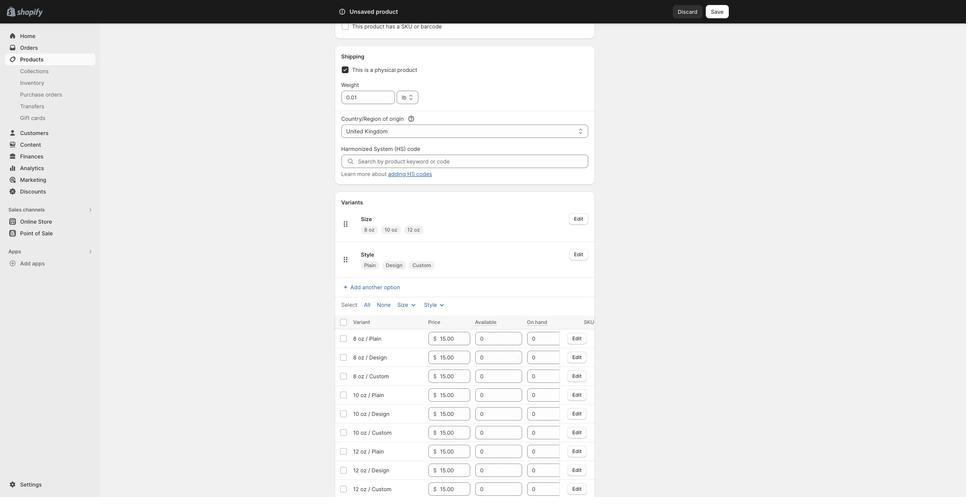 Task type: locate. For each thing, give the bounding box(es) containing it.
physical
[[375, 67, 396, 73]]

oz left 10 oz on the top of the page
[[369, 227, 375, 233]]

of for country/region of origin
[[383, 116, 388, 122]]

8 down 8 oz / plain
[[353, 355, 356, 361]]

this is a physical product
[[352, 67, 417, 73]]

plain up "8 oz / design" at the bottom
[[369, 336, 381, 342]]

continue
[[352, 5, 375, 11]]

3 $ from the top
[[433, 373, 437, 380]]

plain up 10 oz / design
[[372, 392, 384, 399]]

selling
[[377, 5, 393, 11]]

options element down 8 oz / custom
[[353, 392, 384, 399]]

design up 10 oz / custom
[[372, 411, 389, 418]]

options element containing 8 oz / plain
[[353, 336, 381, 342]]

products
[[20, 56, 44, 63]]

1 horizontal spatial add
[[351, 284, 361, 291]]

2 options element from the top
[[353, 355, 387, 361]]

4 $ text field from the top
[[440, 445, 470, 459]]

/ for 10 oz / custom
[[368, 430, 370, 437]]

7 options element from the top
[[353, 449, 384, 455]]

$ text field for 10 oz / plain
[[440, 389, 470, 402]]

edit
[[574, 216, 584, 222], [574, 252, 584, 258], [573, 336, 582, 342], [573, 354, 582, 361], [573, 373, 582, 379], [573, 392, 582, 398], [573, 411, 582, 417], [573, 430, 582, 436], [573, 449, 582, 455], [573, 467, 582, 474], [573, 486, 582, 493]]

size
[[361, 216, 372, 223], [398, 302, 408, 309]]

adding hs codes link
[[388, 171, 432, 177]]

design up 12 oz / custom
[[372, 468, 389, 474]]

edit for 10 oz / plain
[[573, 392, 582, 398]]

10 down 10 oz / plain
[[353, 411, 359, 418]]

1 vertical spatial style
[[424, 302, 437, 309]]

9 $ from the top
[[433, 486, 437, 493]]

$ text field for 12 oz / design
[[440, 464, 470, 478]]

custom down "8 oz / design" at the bottom
[[369, 373, 389, 380]]

options element containing 10 oz / plain
[[353, 392, 384, 399]]

1 vertical spatial $ text field
[[440, 389, 470, 402]]

add
[[20, 260, 31, 267], [351, 284, 361, 291]]

1 edit button from the top
[[569, 213, 589, 225]]

0 vertical spatial edit button
[[569, 213, 589, 225]]

lb
[[402, 94, 407, 101]]

a right has
[[397, 23, 400, 30]]

9 edit button from the top
[[568, 484, 587, 495]]

6 $ from the top
[[433, 430, 437, 437]]

1 $ text field from the top
[[440, 332, 470, 346]]

10 right 8 oz
[[385, 227, 390, 233]]

apps
[[8, 249, 21, 255]]

product for unsaved
[[376, 8, 398, 15]]

0 vertical spatial sku
[[401, 23, 413, 30]]

options element down variant
[[353, 336, 381, 342]]

1 this from the top
[[352, 23, 363, 30]]

options element containing 10 oz / custom
[[353, 430, 392, 437]]

online store
[[20, 219, 52, 225]]

custom down 12 oz / design
[[372, 486, 392, 493]]

2 $ from the top
[[433, 355, 437, 361]]

2 edit button from the top
[[568, 352, 587, 364]]

8 down variant
[[353, 336, 356, 342]]

discard button
[[673, 5, 703, 18]]

10
[[385, 227, 390, 233], [353, 392, 359, 399], [353, 411, 359, 418], [353, 430, 359, 437]]

edit button for 12 oz / custom
[[568, 484, 587, 495]]

add inside button
[[20, 260, 31, 267]]

add for add apps
[[20, 260, 31, 267]]

continue selling when out of stock
[[352, 5, 441, 11]]

0 vertical spatial this
[[352, 23, 363, 30]]

/ down 10 oz / plain
[[368, 411, 370, 418]]

of left origin
[[383, 116, 388, 122]]

/ down 12 oz / plain
[[368, 468, 370, 474]]

plain for 10 oz / plain
[[372, 392, 384, 399]]

1 horizontal spatial a
[[397, 23, 400, 30]]

12 down 12 oz / design
[[353, 486, 359, 493]]

options element down 12 oz / design
[[353, 486, 392, 493]]

home
[[20, 33, 35, 39]]

plain up add another option button
[[364, 262, 376, 269]]

hs
[[408, 171, 415, 177]]

8 for 8 oz
[[364, 227, 368, 233]]

oz for 10 oz
[[392, 227, 398, 233]]

plain for 8 oz / plain
[[369, 336, 381, 342]]

oz for 12 oz / custom
[[360, 486, 367, 493]]

oz down 8 oz / plain
[[358, 355, 364, 361]]

0 horizontal spatial of
[[35, 230, 40, 237]]

edit for 8 oz / custom
[[573, 373, 582, 379]]

0 horizontal spatial style
[[361, 252, 374, 258]]

$
[[433, 336, 437, 342], [433, 355, 437, 361], [433, 373, 437, 380], [433, 392, 437, 399], [433, 411, 437, 418], [433, 430, 437, 437], [433, 449, 437, 455], [433, 468, 437, 474], [433, 486, 437, 493]]

options element containing 12 oz / design
[[353, 468, 389, 474]]

4 edit button from the top
[[568, 390, 587, 401]]

2 $ text field from the top
[[440, 370, 470, 383]]

Weight text field
[[341, 91, 395, 104]]

oz down variant
[[358, 336, 364, 342]]

oz for 10 oz / plain
[[361, 392, 367, 399]]

2 vertical spatial $ text field
[[440, 427, 470, 440]]

options element containing 12 oz / custom
[[353, 486, 392, 493]]

/ down 12 oz / design
[[368, 486, 370, 493]]

/ for 8 oz / plain
[[366, 336, 368, 342]]

options element for 10 oz / custom's edit button
[[353, 430, 392, 437]]

0 vertical spatial style
[[361, 252, 374, 258]]

10 for 10 oz / custom
[[353, 430, 359, 437]]

custom down 10 oz / design
[[372, 430, 392, 437]]

add left another
[[351, 284, 361, 291]]

content
[[20, 141, 41, 148]]

1 vertical spatial product
[[365, 23, 385, 30]]

3 $ text field from the top
[[440, 427, 470, 440]]

1 $ from the top
[[433, 336, 437, 342]]

8
[[364, 227, 368, 233], [353, 336, 356, 342], [353, 355, 356, 361], [353, 373, 356, 380]]

harmonized
[[341, 146, 372, 152]]

edit for 12 oz / plain
[[573, 449, 582, 455]]

oz down 8 oz / custom
[[361, 392, 367, 399]]

12 down 12 oz / plain
[[353, 468, 359, 474]]

shipping
[[341, 53, 365, 60]]

this
[[352, 23, 363, 30], [352, 67, 363, 73]]

Harmonized System (HS) code text field
[[358, 155, 589, 168]]

1 options element from the top
[[353, 336, 381, 342]]

point of sale
[[20, 230, 53, 237]]

oz up 12 oz / design
[[360, 449, 367, 455]]

options element for 12 oz / design edit button
[[353, 468, 389, 474]]

5 options element from the top
[[353, 411, 389, 418]]

8 options element from the top
[[353, 468, 389, 474]]

online store button
[[0, 216, 100, 228]]

options element containing 10 oz / design
[[353, 411, 389, 418]]

8 up 10 oz / plain
[[353, 373, 356, 380]]

add left apps
[[20, 260, 31, 267]]

code
[[408, 146, 420, 152]]

style inside dropdown button
[[424, 302, 437, 309]]

content link
[[5, 139, 95, 151]]

0 horizontal spatial add
[[20, 260, 31, 267]]

6 $ text field from the top
[[440, 483, 470, 496]]

or
[[414, 23, 419, 30]]

$ text field for 12 oz / custom
[[440, 483, 470, 496]]

1 vertical spatial sku
[[584, 319, 594, 326]]

marketing
[[20, 177, 46, 183]]

adding
[[388, 171, 406, 177]]

a
[[397, 23, 400, 30], [370, 67, 373, 73]]

edit button for 8 oz / custom
[[568, 371, 587, 382]]

4 $ from the top
[[433, 392, 437, 399]]

options element up 12 oz / design
[[353, 449, 384, 455]]

1 edit button from the top
[[568, 333, 587, 345]]

product for this
[[365, 23, 385, 30]]

$ text field
[[440, 332, 470, 346], [440, 389, 470, 402], [440, 427, 470, 440]]

12
[[408, 227, 413, 233], [353, 449, 359, 455], [353, 468, 359, 474], [353, 486, 359, 493]]

edit button for 10 oz / custom
[[568, 427, 587, 439]]

10 for 10 oz
[[385, 227, 390, 233]]

sale
[[42, 230, 53, 237]]

12 oz / design
[[353, 468, 389, 474]]

10 up 12 oz / plain
[[353, 430, 359, 437]]

2 edit button from the top
[[569, 249, 589, 261]]

5 edit button from the top
[[568, 408, 587, 420]]

options element for 8 oz / design edit button
[[353, 355, 387, 361]]

$ for 12 oz / design
[[433, 468, 437, 474]]

/ for 8 oz / design
[[366, 355, 368, 361]]

of right "out"
[[420, 5, 426, 11]]

options element up 8 oz / custom
[[353, 355, 387, 361]]

10 down 8 oz / custom
[[353, 392, 359, 399]]

10 for 10 oz / plain
[[353, 392, 359, 399]]

8 edit button from the top
[[568, 465, 587, 477]]

edit for 8 oz / plain
[[573, 336, 582, 342]]

edit for 12 oz / custom
[[573, 486, 582, 493]]

online
[[20, 219, 37, 225]]

a right is on the left of the page
[[370, 67, 373, 73]]

home link
[[5, 30, 95, 42]]

0 vertical spatial product
[[376, 8, 398, 15]]

this product has a sku or barcode
[[352, 23, 442, 30]]

1 vertical spatial this
[[352, 67, 363, 73]]

2 $ text field from the top
[[440, 389, 470, 402]]

kingdom
[[365, 128, 388, 135]]

0 vertical spatial add
[[20, 260, 31, 267]]

none button
[[372, 299, 396, 311]]

available
[[475, 319, 497, 326]]

sales
[[8, 207, 22, 213]]

8 for 8 oz / design
[[353, 355, 356, 361]]

/ up 12 oz / design
[[368, 449, 370, 455]]

8 $ from the top
[[433, 468, 437, 474]]

store
[[38, 219, 52, 225]]

6 edit button from the top
[[568, 427, 587, 439]]

12 right 10 oz on the top of the page
[[408, 227, 413, 233]]

settings link
[[5, 479, 95, 491]]

options element for edit button for 8 oz / custom
[[353, 373, 389, 380]]

6 options element from the top
[[353, 430, 392, 437]]

edit button
[[568, 333, 587, 345], [568, 352, 587, 364], [568, 371, 587, 382], [568, 390, 587, 401], [568, 408, 587, 420], [568, 427, 587, 439], [568, 446, 587, 458], [568, 465, 587, 477], [568, 484, 587, 495]]

/ for 12 oz / design
[[368, 468, 370, 474]]

2 this from the top
[[352, 67, 363, 73]]

oz up 10 oz / plain
[[358, 373, 364, 380]]

plain
[[364, 262, 376, 269], [369, 336, 381, 342], [372, 392, 384, 399], [372, 449, 384, 455]]

options element for edit button associated with 12 oz / plain
[[353, 449, 384, 455]]

/ down 8 oz / plain
[[366, 355, 368, 361]]

/ for 12 oz / plain
[[368, 449, 370, 455]]

3 edit button from the top
[[568, 371, 587, 382]]

5 $ from the top
[[433, 411, 437, 418]]

out
[[410, 5, 419, 11]]

oz down 12 oz / design
[[360, 486, 367, 493]]

point of sale link
[[5, 228, 95, 239]]

options element up 10 oz / custom
[[353, 411, 389, 418]]

analytics
[[20, 165, 44, 172]]

has
[[386, 23, 395, 30]]

purchase
[[20, 91, 44, 98]]

stock
[[427, 5, 441, 11]]

1 vertical spatial of
[[383, 116, 388, 122]]

2 vertical spatial product
[[397, 67, 417, 73]]

$ for 10 oz / design
[[433, 411, 437, 418]]

this down unsaved
[[352, 23, 363, 30]]

1 vertical spatial size
[[398, 302, 408, 309]]

of left sale
[[35, 230, 40, 237]]

oz for 8 oz / plain
[[358, 336, 364, 342]]

options element containing 8 oz / design
[[353, 355, 387, 361]]

oz down 12 oz / plain
[[360, 468, 367, 474]]

discounts link
[[5, 186, 95, 198]]

options element
[[353, 336, 381, 342], [353, 355, 387, 361], [353, 373, 389, 380], [353, 392, 384, 399], [353, 411, 389, 418], [353, 430, 392, 437], [353, 449, 384, 455], [353, 468, 389, 474], [353, 486, 392, 493]]

transfers
[[20, 103, 44, 110]]

/ for 12 oz / custom
[[368, 486, 370, 493]]

product
[[376, 8, 398, 15], [365, 23, 385, 30], [397, 67, 417, 73]]

oz left 12 oz
[[392, 227, 398, 233]]

None number field
[[475, 332, 510, 346], [527, 332, 562, 346], [475, 351, 510, 365], [527, 351, 562, 365], [475, 370, 510, 383], [527, 370, 562, 383], [475, 389, 510, 402], [527, 389, 562, 402], [475, 408, 510, 421], [527, 408, 562, 421], [475, 427, 510, 440], [527, 427, 562, 440], [475, 445, 510, 459], [527, 445, 562, 459], [475, 464, 510, 478], [527, 464, 562, 478], [475, 483, 510, 496], [527, 483, 562, 496], [475, 332, 510, 346], [527, 332, 562, 346], [475, 351, 510, 365], [527, 351, 562, 365], [475, 370, 510, 383], [527, 370, 562, 383], [475, 389, 510, 402], [527, 389, 562, 402], [475, 408, 510, 421], [527, 408, 562, 421], [475, 427, 510, 440], [527, 427, 562, 440], [475, 445, 510, 459], [527, 445, 562, 459], [475, 464, 510, 478], [527, 464, 562, 478], [475, 483, 510, 496], [527, 483, 562, 496]]

options element down "8 oz / design" at the bottom
[[353, 373, 389, 380]]

search button
[[362, 5, 605, 18]]

edit button for 10 oz / plain
[[568, 390, 587, 401]]

style down 8 oz
[[361, 252, 374, 258]]

7 edit button from the top
[[568, 446, 587, 458]]

$ text field for 12 oz / plain
[[440, 445, 470, 459]]

oz for 12 oz / design
[[360, 468, 367, 474]]

style button
[[419, 299, 451, 311]]

country/region
[[341, 116, 381, 122]]

oz down 10 oz / plain
[[361, 411, 367, 418]]

options element up 12 oz / custom
[[353, 468, 389, 474]]

/ down variant
[[366, 336, 368, 342]]

options element containing 8 oz / custom
[[353, 373, 389, 380]]

add apps
[[20, 260, 45, 267]]

oz for 8 oz
[[369, 227, 375, 233]]

oz for 8 oz / design
[[358, 355, 364, 361]]

size right none
[[398, 302, 408, 309]]

1 $ text field from the top
[[440, 351, 470, 365]]

save button
[[706, 5, 729, 18]]

$ for 8 oz / plain
[[433, 336, 437, 342]]

sku
[[401, 23, 413, 30], [584, 319, 594, 326]]

/ for 10 oz / plain
[[368, 392, 370, 399]]

$ text field
[[440, 351, 470, 365], [440, 370, 470, 383], [440, 408, 470, 421], [440, 445, 470, 459], [440, 464, 470, 478], [440, 483, 470, 496]]

0 vertical spatial $ text field
[[440, 332, 470, 346]]

oz up 12 oz / plain
[[361, 430, 367, 437]]

oz
[[369, 227, 375, 233], [392, 227, 398, 233], [414, 227, 420, 233], [358, 336, 364, 342], [358, 355, 364, 361], [358, 373, 364, 380], [361, 392, 367, 399], [361, 411, 367, 418], [361, 430, 367, 437], [360, 449, 367, 455], [360, 468, 367, 474], [360, 486, 367, 493]]

5 $ text field from the top
[[440, 464, 470, 478]]

options element containing 12 oz / plain
[[353, 449, 384, 455]]

options element down 10 oz / design
[[353, 430, 392, 437]]

1 vertical spatial add
[[351, 284, 361, 291]]

2 vertical spatial of
[[35, 230, 40, 237]]

add another option
[[351, 284, 400, 291]]

1 vertical spatial edit button
[[569, 249, 589, 261]]

finances
[[20, 153, 43, 160]]

inventory
[[20, 80, 44, 86]]

of inside button
[[35, 230, 40, 237]]

1 horizontal spatial style
[[424, 302, 437, 309]]

$ for 10 oz / plain
[[433, 392, 437, 399]]

system
[[374, 146, 393, 152]]

$ for 12 oz / plain
[[433, 449, 437, 455]]

size inside dropdown button
[[398, 302, 408, 309]]

learn
[[341, 171, 356, 177]]

/
[[366, 336, 368, 342], [366, 355, 368, 361], [366, 373, 368, 380], [368, 392, 370, 399], [368, 411, 370, 418], [368, 430, 370, 437], [368, 449, 370, 455], [368, 468, 370, 474], [368, 486, 370, 493]]

2 horizontal spatial of
[[420, 5, 426, 11]]

add inside button
[[351, 284, 361, 291]]

united kingdom
[[346, 128, 388, 135]]

/ up 10 oz / plain
[[366, 373, 368, 380]]

1 horizontal spatial size
[[398, 302, 408, 309]]

plain down 10 oz / custom
[[372, 449, 384, 455]]

style up the price
[[424, 302, 437, 309]]

10 oz
[[385, 227, 398, 233]]

3 $ text field from the top
[[440, 408, 470, 421]]

7 $ from the top
[[433, 449, 437, 455]]

marketing link
[[5, 174, 95, 186]]

/ down 8 oz / custom
[[368, 392, 370, 399]]

size up 8 oz
[[361, 216, 372, 223]]

oz right 10 oz on the top of the page
[[414, 227, 420, 233]]

0 horizontal spatial a
[[370, 67, 373, 73]]

12 for 12 oz / custom
[[353, 486, 359, 493]]

design up 8 oz / custom
[[369, 355, 387, 361]]

custom down 12 oz
[[413, 262, 431, 269]]

3 options element from the top
[[353, 373, 389, 380]]

0 horizontal spatial sku
[[401, 23, 413, 30]]

0 horizontal spatial size
[[361, 216, 372, 223]]

hand
[[535, 319, 547, 326]]

this left is on the left of the page
[[352, 67, 363, 73]]

options element for edit button for 10 oz / plain
[[353, 392, 384, 399]]

8 for 8 oz / custom
[[353, 373, 356, 380]]

12 up 12 oz / design
[[353, 449, 359, 455]]

1 horizontal spatial of
[[383, 116, 388, 122]]

inventory link
[[5, 77, 95, 89]]

4 options element from the top
[[353, 392, 384, 399]]

10 oz / design
[[353, 411, 389, 418]]

edit button for 10 oz / design
[[568, 408, 587, 420]]

finances link
[[5, 151, 95, 162]]

8 left 10 oz on the top of the page
[[364, 227, 368, 233]]

edit button
[[569, 213, 589, 225], [569, 249, 589, 261]]

/ up 12 oz / plain
[[368, 430, 370, 437]]

9 options element from the top
[[353, 486, 392, 493]]



Task type: describe. For each thing, give the bounding box(es) containing it.
10 for 10 oz / design
[[353, 411, 359, 418]]

oz for 12 oz
[[414, 227, 420, 233]]

design for 8 oz / design
[[369, 355, 387, 361]]

barcode
[[421, 23, 442, 30]]

1 vertical spatial a
[[370, 67, 373, 73]]

channels
[[23, 207, 45, 213]]

12 oz
[[408, 227, 420, 233]]

edit button for 12 oz / design
[[568, 465, 587, 477]]

apps
[[32, 260, 45, 267]]

when
[[395, 5, 409, 11]]

oz for 8 oz / custom
[[358, 373, 364, 380]]

edit button for 12 oz / plain
[[568, 446, 587, 458]]

discard
[[678, 8, 698, 15]]

edit for 8 oz / design
[[573, 354, 582, 361]]

is
[[365, 67, 369, 73]]

custom for 12 oz / custom
[[372, 486, 392, 493]]

design for 12 oz / design
[[372, 468, 389, 474]]

country/region of origin
[[341, 116, 404, 122]]

collections link
[[5, 65, 95, 77]]

custom for 8 oz / custom
[[369, 373, 389, 380]]

$ for 8 oz / design
[[433, 355, 437, 361]]

edit button for size
[[569, 213, 589, 225]]

origin
[[390, 116, 404, 122]]

12 oz / custom
[[353, 486, 392, 493]]

orders
[[46, 91, 62, 98]]

$ for 10 oz / custom
[[433, 430, 437, 437]]

all
[[364, 302, 370, 309]]

this for this is a physical product
[[352, 67, 363, 73]]

8 oz / custom
[[353, 373, 389, 380]]

online store link
[[5, 216, 95, 228]]

1 horizontal spatial sku
[[584, 319, 594, 326]]

options element for edit button corresponding to 12 oz / custom
[[353, 486, 392, 493]]

harmonized system (hs) code
[[341, 146, 420, 152]]

plain for 12 oz / plain
[[372, 449, 384, 455]]

0 vertical spatial size
[[361, 216, 372, 223]]

add for add another option
[[351, 284, 361, 291]]

$ text field for 8 oz / plain
[[440, 332, 470, 346]]

0 vertical spatial of
[[420, 5, 426, 11]]

edit button for 8 oz / design
[[568, 352, 587, 364]]

unsaved product
[[350, 8, 398, 15]]

price
[[428, 319, 441, 326]]

$ text field for 10 oz / custom
[[440, 427, 470, 440]]

customers link
[[5, 127, 95, 139]]

design up 'option' at left
[[386, 262, 403, 269]]

option
[[384, 284, 400, 291]]

products link
[[5, 54, 95, 65]]

on
[[527, 319, 534, 326]]

none
[[377, 302, 391, 309]]

/ for 10 oz / design
[[368, 411, 370, 418]]

add another option button
[[336, 282, 405, 293]]

shopify image
[[17, 9, 43, 17]]

oz for 12 oz / plain
[[360, 449, 367, 455]]

8 oz / plain
[[353, 336, 381, 342]]

customers
[[20, 130, 49, 136]]

apps button
[[5, 246, 95, 258]]

of for point of sale
[[35, 230, 40, 237]]

0 vertical spatial a
[[397, 23, 400, 30]]

$ for 12 oz / custom
[[433, 486, 437, 493]]

save
[[711, 8, 724, 15]]

12 oz / plain
[[353, 449, 384, 455]]

10 oz / custom
[[353, 430, 392, 437]]

discounts
[[20, 188, 46, 195]]

custom for 10 oz / custom
[[372, 430, 392, 437]]

/ for 8 oz / custom
[[366, 373, 368, 380]]

edit button for style
[[569, 249, 589, 261]]

add apps button
[[5, 258, 95, 270]]

$ text field for 8 oz / design
[[440, 351, 470, 365]]

point of sale button
[[0, 228, 100, 239]]

unsaved
[[350, 8, 375, 15]]

gift cards
[[20, 115, 45, 121]]

10 oz / plain
[[353, 392, 384, 399]]

edit button for 8 oz / plain
[[568, 333, 587, 345]]

transfers link
[[5, 100, 95, 112]]

all button
[[359, 299, 375, 311]]

8 for 8 oz / plain
[[353, 336, 356, 342]]

about
[[372, 171, 387, 177]]

sales channels
[[8, 207, 45, 213]]

12 for 12 oz
[[408, 227, 413, 233]]

size button
[[393, 299, 423, 311]]

orders
[[20, 44, 38, 51]]

sales channels button
[[5, 204, 95, 216]]

options element for edit button for 8 oz / plain
[[353, 336, 381, 342]]

gift cards link
[[5, 112, 95, 124]]

purchase orders
[[20, 91, 62, 98]]

on hand
[[527, 319, 547, 326]]

purchase orders link
[[5, 89, 95, 100]]

variant
[[353, 319, 370, 326]]

(hs)
[[395, 146, 406, 152]]

$ for 8 oz / custom
[[433, 373, 437, 380]]

12 for 12 oz / design
[[353, 468, 359, 474]]

$ text field for 8 oz / custom
[[440, 370, 470, 383]]

another
[[363, 284, 383, 291]]

more
[[357, 171, 371, 177]]

collections
[[20, 68, 49, 75]]

12 for 12 oz / plain
[[353, 449, 359, 455]]

search
[[376, 8, 394, 15]]

orders link
[[5, 42, 95, 54]]

options element for edit button associated with 10 oz / design
[[353, 411, 389, 418]]

analytics link
[[5, 162, 95, 174]]

weight
[[341, 82, 359, 88]]

learn more about adding hs codes
[[341, 171, 432, 177]]

edit for 10 oz / custom
[[573, 430, 582, 436]]

settings
[[20, 482, 42, 489]]

edit for 12 oz / design
[[573, 467, 582, 474]]

edit for 10 oz / design
[[573, 411, 582, 417]]

oz for 10 oz / design
[[361, 411, 367, 418]]

design for 10 oz / design
[[372, 411, 389, 418]]

codes
[[417, 171, 432, 177]]

oz for 10 oz / custom
[[361, 430, 367, 437]]

$ text field for 10 oz / design
[[440, 408, 470, 421]]

8 oz
[[364, 227, 375, 233]]

this for this product has a sku or barcode
[[352, 23, 363, 30]]



Task type: vqa. For each thing, say whether or not it's contained in the screenshot.
the My Store icon
no



